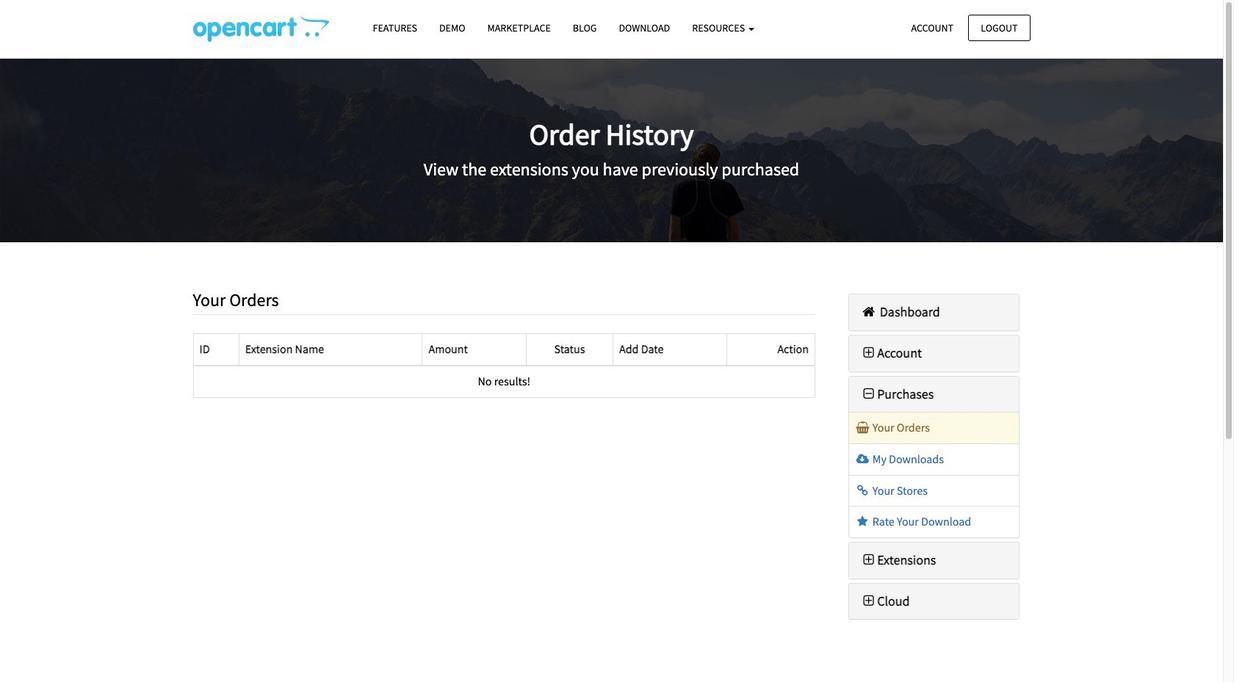 Task type: vqa. For each thing, say whether or not it's contained in the screenshot.
1st $39.99 from the left
no



Task type: locate. For each thing, give the bounding box(es) containing it.
2 plus square o image from the top
[[861, 554, 878, 567]]

0 vertical spatial plus square o image
[[861, 347, 878, 360]]

cloud download image
[[855, 453, 871, 465]]

plus square o image
[[861, 595, 878, 608]]

opencart - order history image
[[193, 15, 329, 42]]

1 vertical spatial plus square o image
[[861, 554, 878, 567]]

shopping basket image
[[855, 422, 871, 434]]

link image
[[855, 485, 871, 496]]

plus square o image down star icon
[[861, 554, 878, 567]]

home image
[[861, 306, 878, 319]]

1 plus square o image from the top
[[861, 347, 878, 360]]

plus square o image
[[861, 347, 878, 360], [861, 554, 878, 567]]

plus square o image up 'minus square o' icon
[[861, 347, 878, 360]]



Task type: describe. For each thing, give the bounding box(es) containing it.
star image
[[855, 516, 871, 528]]

minus square o image
[[861, 388, 878, 401]]



